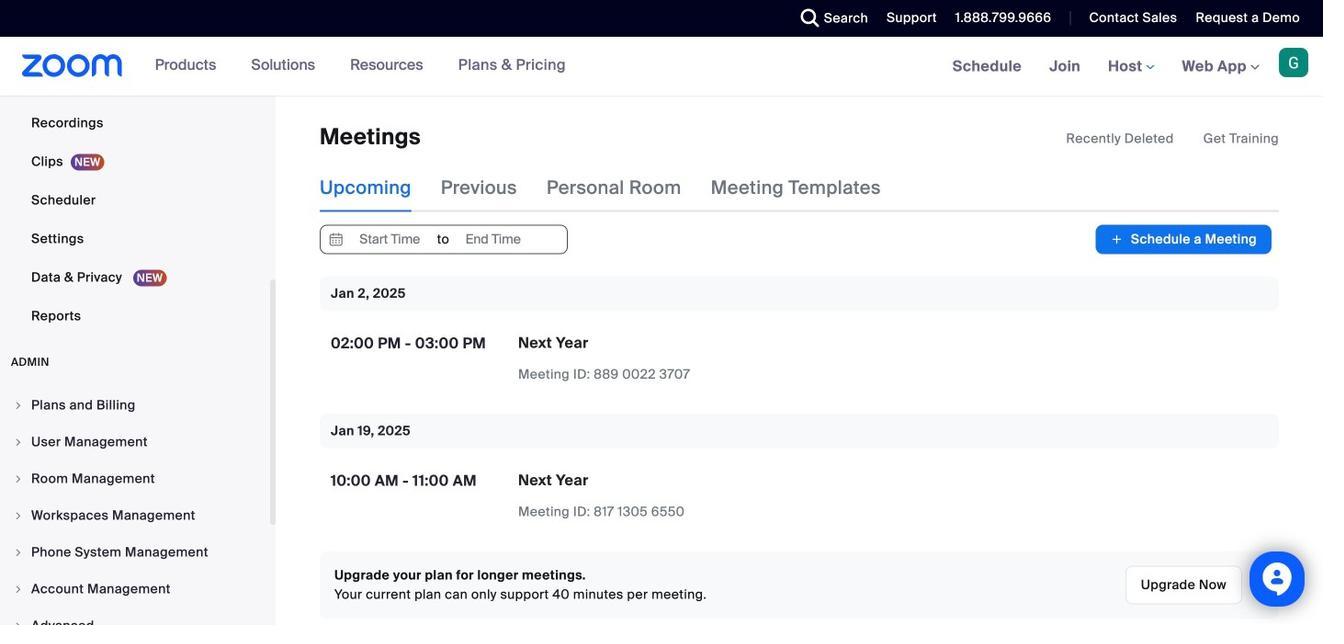 Task type: locate. For each thing, give the bounding box(es) containing it.
6 menu item from the top
[[0, 572, 270, 607]]

right image
[[13, 510, 24, 521], [13, 547, 24, 558], [13, 621, 24, 625]]

0 vertical spatial application
[[1067, 130, 1280, 148]]

4 menu item from the top
[[0, 498, 270, 533]]

1 vertical spatial right image
[[13, 547, 24, 558]]

next year element
[[519, 333, 589, 352], [519, 471, 589, 490]]

meetings navigation
[[939, 37, 1324, 97]]

1 right image from the top
[[13, 400, 24, 411]]

1 next year element from the top
[[519, 333, 589, 352]]

2 vertical spatial application
[[519, 471, 840, 522]]

menu item
[[0, 388, 270, 423], [0, 425, 270, 460], [0, 462, 270, 496], [0, 498, 270, 533], [0, 535, 270, 570], [0, 572, 270, 607], [0, 609, 270, 625]]

2 right image from the top
[[13, 547, 24, 558]]

2 next year element from the top
[[519, 471, 589, 490]]

product information navigation
[[141, 37, 580, 96]]

1 vertical spatial next year element
[[519, 471, 589, 490]]

0 vertical spatial next year element
[[519, 333, 589, 352]]

add image
[[1111, 230, 1124, 249]]

2 menu item from the top
[[0, 425, 270, 460]]

2 vertical spatial right image
[[13, 621, 24, 625]]

tabs of meeting tab list
[[320, 164, 911, 212]]

right image
[[13, 400, 24, 411], [13, 437, 24, 448], [13, 473, 24, 485], [13, 584, 24, 595]]

application
[[1067, 130, 1280, 148], [519, 333, 840, 384], [519, 471, 840, 522]]

4 right image from the top
[[13, 584, 24, 595]]

zoom logo image
[[22, 54, 123, 77]]

0 vertical spatial right image
[[13, 510, 24, 521]]

banner
[[0, 37, 1324, 97]]

date image
[[325, 226, 347, 253]]

admin menu menu
[[0, 388, 270, 625]]

3 right image from the top
[[13, 473, 24, 485]]



Task type: describe. For each thing, give the bounding box(es) containing it.
1 menu item from the top
[[0, 388, 270, 423]]

1 right image from the top
[[13, 510, 24, 521]]

personal menu menu
[[0, 0, 270, 336]]

side navigation navigation
[[0, 0, 276, 625]]

7 menu item from the top
[[0, 609, 270, 625]]

next year element for the middle application
[[519, 333, 589, 352]]

3 right image from the top
[[13, 621, 24, 625]]

next year element for bottommost application
[[519, 471, 589, 490]]

5 menu item from the top
[[0, 535, 270, 570]]

profile picture image
[[1280, 48, 1309, 77]]

Date Range Picker End field
[[451, 226, 536, 253]]

Date Range Picker Start field
[[347, 226, 433, 253]]

1 vertical spatial application
[[519, 333, 840, 384]]

3 menu item from the top
[[0, 462, 270, 496]]

2 right image from the top
[[13, 437, 24, 448]]



Task type: vqa. For each thing, say whether or not it's contained in the screenshot.
Support Version for Feedback to Zoom icon
no



